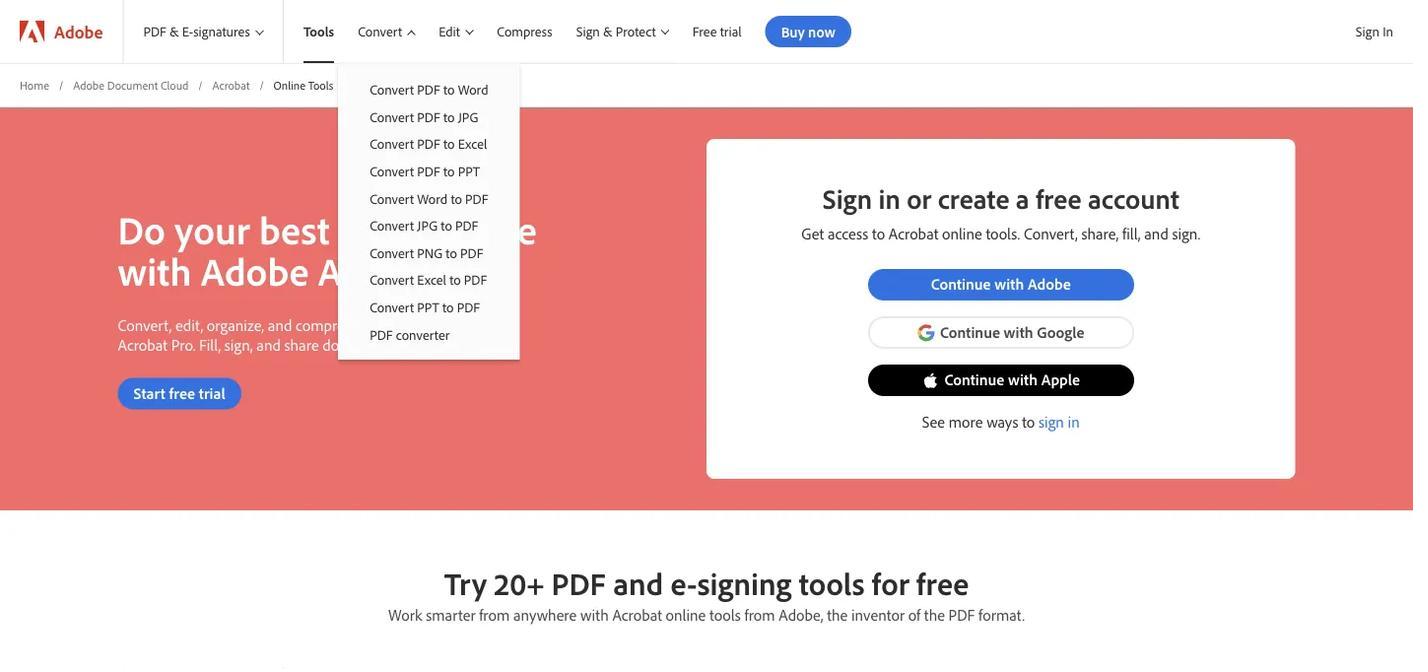 Task type: vqa. For each thing, say whether or not it's contained in the screenshot.
Continue with Adobe
yes



Task type: locate. For each thing, give the bounding box(es) containing it.
convert pdf to excel
[[370, 135, 487, 153]]

fill,
[[199, 335, 221, 354]]

convert for convert pdf to excel
[[370, 135, 414, 153]]

convert word to pdf
[[370, 190, 489, 207]]

1 horizontal spatial &
[[603, 22, 613, 40]]

tools link
[[284, 0, 338, 63]]

convert up convert pdf to excel
[[370, 108, 414, 125]]

convert up convert png to pdf
[[370, 217, 414, 234]]

convert
[[358, 22, 402, 40], [370, 81, 414, 98], [370, 108, 414, 125], [370, 135, 414, 153], [370, 162, 414, 180], [370, 190, 414, 207], [370, 217, 414, 234], [370, 244, 414, 261], [370, 271, 414, 289], [370, 299, 414, 316]]

to down convert excel to pdf link
[[443, 299, 454, 316]]

1 vertical spatial tools
[[308, 77, 333, 92]]

convert, inside convert, edit, organize, and compress pdf files with adobe acrobat pro. fill, sign, and share documents too.
[[118, 315, 172, 335]]

0 horizontal spatial online
[[432, 204, 537, 254]]

tools right online
[[308, 77, 333, 92]]

word up convert pdf to jpg link
[[458, 81, 489, 98]]

0 horizontal spatial the
[[827, 605, 848, 625]]

pdf down convert excel to pdf link
[[457, 299, 480, 316]]

0 vertical spatial convert,
[[1024, 224, 1078, 243]]

convert pdf to ppt link
[[338, 158, 520, 185]]

online inside sign in or create a free account get access to acrobat online tools. convert, share, fill, and sign.
[[943, 224, 983, 243]]

convert pdf to excel link
[[338, 130, 520, 158]]

convert pdf to jpg
[[370, 108, 479, 125]]

to down convert pdf to jpg link
[[444, 135, 455, 153]]

work
[[389, 605, 422, 625]]

with
[[118, 245, 192, 295], [995, 274, 1025, 294], [420, 315, 448, 335], [1004, 322, 1034, 341], [1009, 370, 1038, 389], [581, 605, 609, 625]]

1 vertical spatial continue
[[941, 322, 1001, 341]]

trial inside "link"
[[199, 383, 226, 403]]

convert inside dropdown button
[[358, 22, 402, 40]]

png
[[417, 244, 443, 261]]

sign up access
[[823, 180, 873, 215]]

more
[[949, 412, 983, 432]]

1 vertical spatial tools
[[710, 605, 741, 625]]

sign left protect on the top left of the page
[[576, 22, 600, 40]]

convert up 'convert ppt to pdf'
[[370, 271, 414, 289]]

continue up continue with google link
[[931, 274, 991, 294]]

pdf converter link
[[338, 321, 520, 348]]

in right sign
[[1068, 412, 1080, 432]]

free right a at the right top of page
[[1036, 180, 1082, 215]]

convert jpg to pdf
[[370, 217, 479, 234]]

to down convert pdf to ppt link
[[451, 190, 462, 207]]

from down signing at the bottom of page
[[745, 605, 776, 625]]

with inside convert, edit, organize, and compress pdf files with adobe acrobat pro. fill, sign, and share documents too.
[[420, 315, 448, 335]]

online
[[274, 77, 306, 92]]

online
[[432, 204, 537, 254], [943, 224, 983, 243], [666, 605, 706, 625]]

to up png
[[441, 217, 452, 234]]

pdf inside "link"
[[370, 326, 393, 343]]

sign for &
[[576, 22, 600, 40]]

adobe inside convert, edit, organize, and compress pdf files with adobe acrobat pro. fill, sign, and share documents too.
[[452, 315, 494, 335]]

sign inside button
[[1356, 23, 1380, 40]]

compress link
[[477, 0, 557, 63]]

to right png
[[446, 244, 457, 261]]

convert left png
[[370, 244, 414, 261]]

ppt down convert pdf to excel link
[[458, 162, 480, 180]]

0 horizontal spatial trial
[[199, 383, 226, 403]]

with inside try 20+ pdf and e-signing tools for free work smarter from anywhere with acrobat online tools from adobe, the inventor of the pdf format.
[[581, 605, 609, 625]]

1 vertical spatial convert,
[[118, 315, 172, 335]]

1 horizontal spatial jpg
[[458, 108, 479, 125]]

acrobat inside try 20+ pdf and e-signing tools for free work smarter from anywhere with acrobat online tools from adobe, the inventor of the pdf format.
[[613, 605, 662, 625]]

the right adobe,
[[827, 605, 848, 625]]

1 vertical spatial trial
[[199, 383, 226, 403]]

to for convert png to pdf
[[446, 244, 457, 261]]

1 horizontal spatial from
[[745, 605, 776, 625]]

convert up convert jpg to pdf
[[370, 190, 414, 207]]

0 vertical spatial in
[[879, 180, 901, 215]]

0 horizontal spatial in
[[879, 180, 901, 215]]

1 horizontal spatial online
[[666, 605, 706, 625]]

convert down convert pdf to excel
[[370, 162, 414, 180]]

0 horizontal spatial sign
[[576, 22, 600, 40]]

ppt
[[458, 162, 480, 180], [417, 299, 439, 316]]

in inside sign in or create a free account get access to acrobat online tools. convert, share, fill, and sign.
[[879, 180, 901, 215]]

& inside popup button
[[170, 23, 179, 40]]

0 horizontal spatial word
[[417, 190, 448, 207]]

signing
[[698, 563, 792, 603]]

continue inside continue with apple link
[[945, 370, 1005, 389]]

continue for continue with adobe
[[931, 274, 991, 294]]

0 vertical spatial excel
[[458, 135, 487, 153]]

1 vertical spatial ppt
[[417, 299, 439, 316]]

do your best work online with adobe acrobat
[[118, 204, 537, 295]]

edit,
[[175, 315, 203, 335]]

and right fill,
[[1145, 224, 1169, 243]]

1 horizontal spatial ppt
[[458, 162, 480, 180]]

continue
[[931, 274, 991, 294], [941, 322, 1001, 341], [945, 370, 1005, 389]]

0 horizontal spatial free
[[169, 383, 195, 403]]

to down convert pdf to excel link
[[444, 162, 455, 180]]

pro.
[[171, 335, 196, 354]]

1 horizontal spatial convert,
[[1024, 224, 1078, 243]]

pdf up anywhere on the left of the page
[[552, 563, 606, 603]]

1 horizontal spatial sign
[[823, 180, 873, 215]]

1 horizontal spatial free
[[917, 563, 969, 603]]

pdf inside 'link'
[[460, 244, 484, 261]]

tools
[[799, 563, 865, 603], [710, 605, 741, 625]]

1 horizontal spatial word
[[458, 81, 489, 98]]

continue down continue with adobe link
[[941, 322, 1001, 341]]

excel down png
[[417, 271, 447, 289]]

pdf left too.
[[370, 326, 393, 343]]

convert up the pdf converter
[[370, 299, 414, 316]]

continue inside continue with google link
[[941, 322, 1001, 341]]

word
[[458, 81, 489, 98], [417, 190, 448, 207]]

pdf left e-
[[143, 23, 166, 40]]

and
[[1145, 224, 1169, 243], [268, 315, 292, 335], [257, 335, 281, 354], [613, 563, 664, 603]]

to inside sign in or create a free account get access to acrobat online tools. convert, share, fill, and sign.
[[873, 224, 886, 243]]

to down convert png to pdf 'link'
[[450, 271, 461, 289]]

and inside sign in or create a free account get access to acrobat online tools. convert, share, fill, and sign.
[[1145, 224, 1169, 243]]

1 horizontal spatial in
[[1068, 412, 1080, 432]]

share,
[[1082, 224, 1119, 243]]

convert, down a at the right top of page
[[1024, 224, 1078, 243]]

to for convert jpg to pdf
[[441, 217, 452, 234]]

convert pdf to word
[[370, 81, 489, 98]]

to right access
[[873, 224, 886, 243]]

& left protect on the top left of the page
[[603, 22, 613, 40]]

from
[[479, 605, 510, 625], [745, 605, 776, 625]]

free up of
[[917, 563, 969, 603]]

tools up online tools
[[304, 23, 334, 40]]

2 from from the left
[[745, 605, 776, 625]]

pdf left files
[[361, 315, 387, 335]]

0 horizontal spatial convert,
[[118, 315, 172, 335]]

&
[[603, 22, 613, 40], [170, 23, 179, 40]]

see more ways to sign in
[[923, 412, 1080, 432]]

continue for continue with google
[[941, 322, 1001, 341]]

0 horizontal spatial ppt
[[417, 299, 439, 316]]

1 vertical spatial excel
[[417, 271, 447, 289]]

free trial link
[[673, 0, 746, 63]]

to for convert pdf to word
[[444, 81, 455, 98]]

home
[[20, 77, 49, 92]]

trial
[[720, 23, 742, 40], [199, 383, 226, 403]]

pdf right png
[[460, 244, 484, 261]]

for
[[872, 563, 910, 603]]

sign
[[576, 22, 600, 40], [1356, 23, 1380, 40], [823, 180, 873, 215]]

2 the from the left
[[925, 605, 945, 625]]

convert up convert pdf to jpg
[[370, 81, 414, 98]]

pdf down convert pdf to jpg link
[[417, 135, 440, 153]]

of
[[909, 605, 921, 625]]

0 vertical spatial tools
[[799, 563, 865, 603]]

convert, left edit,
[[118, 315, 172, 335]]

from down 20+
[[479, 605, 510, 625]]

sign for in
[[823, 180, 873, 215]]

1 from from the left
[[479, 605, 510, 625]]

0 vertical spatial continue
[[931, 274, 991, 294]]

to
[[444, 81, 455, 98], [444, 108, 455, 125], [444, 135, 455, 153], [444, 162, 455, 180], [451, 190, 462, 207], [441, 217, 452, 234], [873, 224, 886, 243], [446, 244, 457, 261], [450, 271, 461, 289], [443, 299, 454, 316], [1023, 412, 1036, 432]]

jpg down 'convert pdf to word' link
[[458, 108, 479, 125]]

acrobat inside convert, edit, organize, and compress pdf files with adobe acrobat pro. fill, sign, and share documents too.
[[118, 335, 168, 354]]

tools down signing at the bottom of page
[[710, 605, 741, 625]]

sign in link
[[1039, 412, 1080, 432]]

the
[[827, 605, 848, 625], [925, 605, 945, 625]]

1 horizontal spatial excel
[[458, 135, 487, 153]]

1 horizontal spatial the
[[925, 605, 945, 625]]

excel down convert pdf to jpg link
[[458, 135, 487, 153]]

continue with adobe link
[[868, 269, 1135, 301]]

to for convert ppt to pdf
[[443, 299, 454, 316]]

continue inside continue with adobe link
[[931, 274, 991, 294]]

to for convert excel to pdf
[[450, 271, 461, 289]]

1 vertical spatial free
[[169, 383, 195, 403]]

ppt inside convert ppt to pdf link
[[417, 299, 439, 316]]

2 horizontal spatial online
[[943, 224, 983, 243]]

acrobat
[[212, 77, 250, 92], [889, 224, 939, 243], [318, 245, 448, 295], [118, 335, 168, 354], [613, 605, 662, 625]]

to down 'convert pdf to word' link
[[444, 108, 455, 125]]

tools up adobe,
[[799, 563, 865, 603]]

convert, edit, organize, and compress pdf files with adobe acrobat pro. fill, sign, and share documents too.
[[118, 315, 494, 354]]

convert pdf to jpg link
[[338, 103, 520, 130]]

convert for convert
[[358, 22, 402, 40]]

excel
[[458, 135, 487, 153], [417, 271, 447, 289]]

ppt down convert excel to pdf link
[[417, 299, 439, 316]]

adobe right converter
[[452, 315, 494, 335]]

pdf down convert pdf to excel link
[[417, 162, 440, 180]]

convert,
[[1024, 224, 1078, 243], [118, 315, 172, 335]]

0 vertical spatial ppt
[[458, 162, 480, 180]]

acrobat inside sign in or create a free account get access to acrobat online tools. convert, share, fill, and sign.
[[889, 224, 939, 243]]

adobe up organize,
[[201, 245, 309, 295]]

2 vertical spatial continue
[[945, 370, 1005, 389]]

signatures
[[193, 23, 250, 40]]

1 horizontal spatial trial
[[720, 23, 742, 40]]

free inside sign in or create a free account get access to acrobat online tools. convert, share, fill, and sign.
[[1036, 180, 1082, 215]]

best
[[259, 204, 330, 254]]

word inside convert word to pdf link
[[417, 190, 448, 207]]

in left or
[[879, 180, 901, 215]]

1 vertical spatial word
[[417, 190, 448, 207]]

sign inside sign in or create a free account get access to acrobat online tools. convert, share, fill, and sign.
[[823, 180, 873, 215]]

access
[[828, 224, 869, 243]]

2 vertical spatial free
[[917, 563, 969, 603]]

word down convert pdf to ppt link
[[417, 190, 448, 207]]

pdf up convert pdf to jpg link
[[417, 81, 440, 98]]

continue up more
[[945, 370, 1005, 389]]

convert, inside sign in or create a free account get access to acrobat online tools. convert, share, fill, and sign.
[[1024, 224, 1078, 243]]

convert ppt to pdf
[[370, 299, 480, 316]]

share
[[284, 335, 319, 354]]

group containing convert pdf to word
[[338, 63, 520, 360]]

0 horizontal spatial jpg
[[417, 217, 438, 234]]

the right of
[[925, 605, 945, 625]]

jpg down convert word to pdf link
[[417, 217, 438, 234]]

online inside do your best work online with adobe acrobat
[[432, 204, 537, 254]]

& left e-
[[170, 23, 179, 40]]

sign left in
[[1356, 23, 1380, 40]]

your
[[174, 204, 250, 254]]

smarter
[[426, 605, 476, 625]]

convert down convert pdf to jpg
[[370, 135, 414, 153]]

to for convert pdf to ppt
[[444, 162, 455, 180]]

free right start
[[169, 383, 195, 403]]

2 horizontal spatial free
[[1036, 180, 1082, 215]]

word inside 'convert pdf to word' link
[[458, 81, 489, 98]]

inventor
[[852, 605, 905, 625]]

sign,
[[225, 335, 253, 354]]

sign inside dropdown button
[[576, 22, 600, 40]]

2 horizontal spatial sign
[[1356, 23, 1380, 40]]

0 vertical spatial word
[[458, 81, 489, 98]]

trial right free
[[720, 23, 742, 40]]

to inside 'link'
[[446, 244, 457, 261]]

0 horizontal spatial &
[[170, 23, 179, 40]]

convert ppt to pdf link
[[338, 294, 520, 321]]

create
[[938, 180, 1010, 215]]

& inside dropdown button
[[603, 22, 613, 40]]

and left e-
[[613, 563, 664, 603]]

pdf
[[143, 23, 166, 40], [417, 81, 440, 98], [417, 108, 440, 125], [417, 135, 440, 153], [417, 162, 440, 180], [465, 190, 489, 207], [456, 217, 479, 234], [460, 244, 484, 261], [464, 271, 487, 289], [457, 299, 480, 316], [361, 315, 387, 335], [370, 326, 393, 343], [552, 563, 606, 603], [949, 605, 975, 625]]

to left sign
[[1023, 412, 1036, 432]]

convert pdf to word link
[[338, 76, 520, 103]]

continue for continue with apple
[[945, 370, 1005, 389]]

convert inside 'link'
[[370, 244, 414, 261]]

to for convert word to pdf
[[451, 190, 462, 207]]

adobe up google
[[1028, 274, 1072, 294]]

group
[[338, 63, 520, 360]]

in
[[879, 180, 901, 215], [1068, 412, 1080, 432]]

0 vertical spatial free
[[1036, 180, 1082, 215]]

or
[[907, 180, 932, 215]]

0 horizontal spatial from
[[479, 605, 510, 625]]

trial down fill,
[[199, 383, 226, 403]]

convert png to pdf link
[[338, 239, 520, 266]]

convert left edit dropdown button
[[358, 22, 402, 40]]

to up convert pdf to jpg link
[[444, 81, 455, 98]]

adobe
[[54, 20, 103, 42], [73, 77, 105, 92], [201, 245, 309, 295], [1028, 274, 1072, 294], [452, 315, 494, 335]]



Task type: describe. For each thing, give the bounding box(es) containing it.
convert word to pdf link
[[338, 185, 520, 212]]

20+
[[494, 563, 545, 603]]

ways
[[987, 412, 1019, 432]]

converter
[[396, 326, 450, 343]]

& for pdf
[[170, 23, 179, 40]]

free inside try 20+ pdf and e-signing tools for free work smarter from anywhere with acrobat online tools from adobe, the inventor of the pdf format.
[[917, 563, 969, 603]]

adobe document cloud
[[73, 77, 189, 92]]

ppt inside convert pdf to ppt link
[[458, 162, 480, 180]]

free trial
[[693, 23, 742, 40]]

0 vertical spatial jpg
[[458, 108, 479, 125]]

sign.
[[1173, 224, 1201, 243]]

get
[[802, 224, 825, 243]]

home link
[[20, 77, 49, 93]]

edit
[[439, 22, 460, 40]]

convert for convert pdf to jpg
[[370, 108, 414, 125]]

sign & protect
[[576, 22, 656, 40]]

0 vertical spatial tools
[[304, 23, 334, 40]]

convert for convert png to pdf
[[370, 244, 414, 261]]

work
[[339, 204, 423, 254]]

try 20+ pdf and e-signing tools for free work smarter from anywhere with acrobat online tools from adobe, the inventor of the pdf format.
[[389, 563, 1025, 625]]

continue with google
[[941, 322, 1085, 341]]

anywhere
[[514, 605, 577, 625]]

free inside "link"
[[169, 383, 195, 403]]

pdf down convert word to pdf link
[[456, 217, 479, 234]]

document
[[107, 77, 158, 92]]

convert jpg to pdf link
[[338, 212, 520, 239]]

edit button
[[419, 0, 477, 63]]

account
[[1089, 180, 1180, 215]]

convert pdf to ppt
[[370, 162, 480, 180]]

online inside try 20+ pdf and e-signing tools for free work smarter from anywhere with acrobat online tools from adobe, the inventor of the pdf format.
[[666, 605, 706, 625]]

pdf down convert pdf to ppt link
[[465, 190, 489, 207]]

adobe inside do your best work online with adobe acrobat
[[201, 245, 309, 295]]

format.
[[979, 605, 1025, 625]]

start free trial link
[[118, 378, 241, 409]]

and inside try 20+ pdf and e-signing tools for free work smarter from anywhere with acrobat online tools from adobe, the inventor of the pdf format.
[[613, 563, 664, 603]]

continue with google link
[[868, 316, 1135, 349]]

convert for convert jpg to pdf
[[370, 217, 414, 234]]

1 the from the left
[[827, 605, 848, 625]]

protect
[[616, 22, 656, 40]]

start free trial
[[134, 383, 226, 403]]

pdf down convert png to pdf 'link'
[[464, 271, 487, 289]]

1 horizontal spatial tools
[[799, 563, 865, 603]]

see
[[923, 412, 946, 432]]

convert excel to pdf
[[370, 271, 487, 289]]

online tools
[[274, 77, 333, 92]]

do
[[118, 204, 165, 254]]

continue with apple
[[945, 370, 1081, 389]]

adobe link
[[0, 0, 123, 63]]

organize,
[[207, 315, 264, 335]]

convert for convert excel to pdf
[[370, 271, 414, 289]]

with inside do your best work online with adobe acrobat
[[118, 245, 192, 295]]

to for convert pdf to excel
[[444, 135, 455, 153]]

e-
[[182, 23, 193, 40]]

acrobat link
[[212, 77, 250, 93]]

0 horizontal spatial tools
[[710, 605, 741, 625]]

sign for in
[[1356, 23, 1380, 40]]

adobe up adobe document cloud
[[54, 20, 103, 42]]

continue with adobe
[[931, 274, 1072, 294]]

convert button
[[338, 0, 419, 63]]

pdf & e-signatures
[[143, 23, 250, 40]]

pdf & e-signatures button
[[124, 0, 283, 63]]

pdf down 'convert pdf to word' link
[[417, 108, 440, 125]]

1 vertical spatial jpg
[[417, 217, 438, 234]]

0 horizontal spatial excel
[[417, 271, 447, 289]]

pdf inside convert, edit, organize, and compress pdf files with adobe acrobat pro. fill, sign, and share documents too.
[[361, 315, 387, 335]]

convert for convert pdf to word
[[370, 81, 414, 98]]

documents
[[323, 335, 394, 354]]

apple
[[1042, 370, 1081, 389]]

and right sign,
[[257, 335, 281, 354]]

convert for convert word to pdf
[[370, 190, 414, 207]]

to for convert pdf to jpg
[[444, 108, 455, 125]]

compress
[[497, 22, 553, 40]]

free
[[693, 23, 717, 40]]

cloud
[[161, 77, 189, 92]]

sign in or create a free account get access to acrobat online tools. convert, share, fill, and sign.
[[802, 180, 1201, 243]]

files
[[391, 315, 416, 335]]

0 vertical spatial trial
[[720, 23, 742, 40]]

pdf converter
[[370, 326, 450, 343]]

sign in button
[[1352, 15, 1398, 48]]

sign in
[[1356, 23, 1394, 40]]

convert for convert pdf to ppt
[[370, 162, 414, 180]]

a
[[1016, 180, 1030, 215]]

tools.
[[986, 224, 1021, 243]]

start
[[134, 383, 166, 403]]

pdf left format.
[[949, 605, 975, 625]]

& for sign
[[603, 22, 613, 40]]

acrobat inside do your best work online with adobe acrobat
[[318, 245, 448, 295]]

e-
[[671, 563, 698, 603]]

too.
[[398, 335, 422, 354]]

convert for convert ppt to pdf
[[370, 299, 414, 316]]

convert excel to pdf link
[[338, 266, 520, 294]]

sign
[[1039, 412, 1065, 432]]

compress
[[296, 315, 357, 335]]

adobe left document
[[73, 77, 105, 92]]

adobe,
[[779, 605, 824, 625]]

continue with apple link
[[868, 365, 1135, 396]]

convert png to pdf
[[370, 244, 484, 261]]

google
[[1037, 322, 1085, 341]]

pdf inside popup button
[[143, 23, 166, 40]]

and right organize,
[[268, 315, 292, 335]]

adobe document cloud link
[[73, 77, 189, 93]]

1 vertical spatial in
[[1068, 412, 1080, 432]]

sign & protect button
[[557, 0, 673, 63]]



